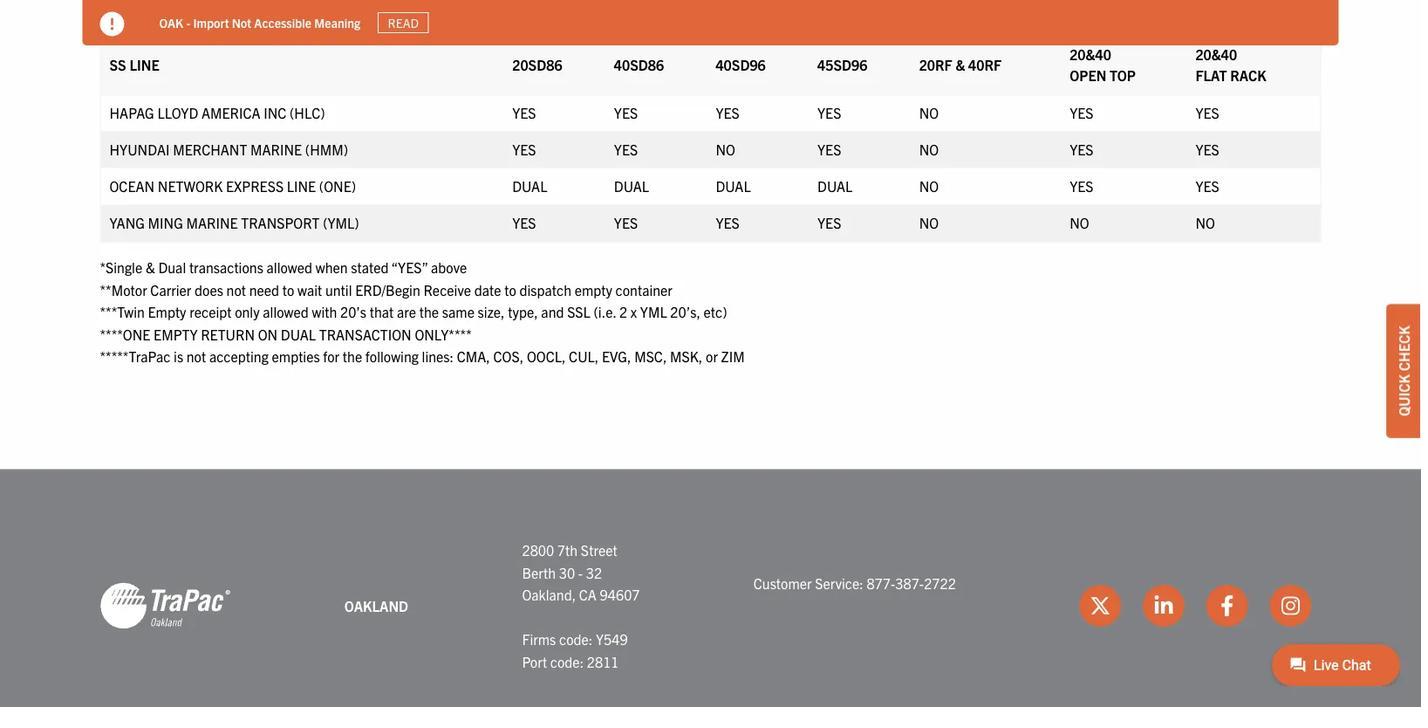 Task type: describe. For each thing, give the bounding box(es) containing it.
dual inside *single & dual transactions allowed when stated "yes" above **motor carrier does not need to wait until erd/begin receive date to dispatch empty container ***twin empty receipt only allowed with 20's that are the same size, type, and ssl (i.e. 2 x yml 20's, etc) ****one empty return on dual transaction only**** *****trapac is not accepting empties for the following lines: cma, cos, oocl, cul, evg, msc, msk, or zim
[[281, 326, 316, 343]]

cul,
[[569, 348, 599, 365]]

yml
[[641, 303, 667, 321]]

ss line
[[110, 56, 159, 73]]

when
[[316, 259, 348, 276]]

dispatch
[[520, 281, 572, 298]]

firms code:  y549 port code:  2811
[[522, 631, 628, 671]]

transport
[[241, 214, 320, 231]]

ocean network express line (one)
[[110, 177, 356, 195]]

dual
[[158, 259, 186, 276]]

1 to from the left
[[283, 281, 294, 298]]

7th
[[558, 541, 578, 559]]

check
[[1396, 326, 1413, 371]]

ming
[[148, 214, 183, 231]]

zim
[[721, 348, 745, 365]]

2
[[620, 303, 628, 321]]

only
[[235, 303, 260, 321]]

msc,
[[635, 348, 667, 365]]

transactions
[[189, 259, 263, 276]]

0 vertical spatial -
[[186, 14, 190, 30]]

yang ming marine transport (yml)
[[110, 214, 359, 231]]

877-
[[867, 575, 896, 592]]

20&40 open top
[[1070, 45, 1136, 84]]

following
[[366, 348, 419, 365]]

wait
[[298, 281, 322, 298]]

only****
[[415, 326, 472, 343]]

firms
[[522, 631, 556, 648]]

open
[[1070, 66, 1107, 84]]

2800
[[522, 541, 554, 559]]

top
[[1110, 66, 1136, 84]]

or
[[706, 348, 718, 365]]

1 vertical spatial not
[[187, 348, 206, 365]]

quick
[[1396, 374, 1413, 416]]

berth
[[522, 564, 556, 581]]

oocl,
[[527, 348, 566, 365]]

etc)
[[704, 303, 728, 321]]

32
[[586, 564, 602, 581]]

ssl
[[567, 303, 591, 321]]

return
[[201, 326, 255, 343]]

cos,
[[494, 348, 524, 365]]

"yes"
[[392, 259, 428, 276]]

oakland image
[[100, 582, 231, 631]]

solid image
[[100, 12, 124, 36]]

size,
[[478, 303, 505, 321]]

(yml)
[[323, 214, 359, 231]]

oak
[[159, 14, 184, 30]]

customer service: 877-387-2722
[[754, 575, 957, 592]]

387-
[[896, 575, 924, 592]]

street
[[581, 541, 618, 559]]

***twin
[[100, 303, 145, 321]]

1 vertical spatial allowed
[[263, 303, 309, 321]]

y549
[[596, 631, 628, 648]]

& for 20rf
[[956, 56, 966, 73]]

(i.e.
[[594, 303, 616, 321]]

0 vertical spatial the
[[420, 303, 439, 321]]

0 vertical spatial line
[[130, 56, 159, 73]]

service:
[[815, 575, 864, 592]]

ca
[[579, 586, 597, 604]]

94607
[[600, 586, 640, 604]]

stated
[[351, 259, 389, 276]]

*****trapac
[[100, 348, 171, 365]]

empty
[[148, 303, 186, 321]]

2811
[[587, 653, 619, 671]]

30
[[559, 564, 575, 581]]

that
[[370, 303, 394, 321]]

yang
[[110, 214, 145, 231]]

empty
[[575, 281, 613, 298]]

2722
[[924, 575, 957, 592]]

need
[[249, 281, 279, 298]]

ocean
[[110, 177, 155, 195]]

read link
[[378, 12, 429, 33]]

accepting
[[209, 348, 269, 365]]

hapag lloyd america inc (hlc)
[[110, 104, 325, 121]]

- inside 2800 7th street berth 30 - 32 oakland, ca 94607
[[579, 564, 583, 581]]

20's,
[[671, 303, 701, 321]]

40rf
[[969, 56, 1002, 73]]

0 vertical spatial code:
[[559, 631, 593, 648]]



Task type: locate. For each thing, give the bounding box(es) containing it.
**motor
[[100, 281, 147, 298]]

msk,
[[670, 348, 703, 365]]

hyundai merchant marine (hmm)
[[110, 140, 348, 158]]

on
[[258, 326, 278, 343]]

& inside *single & dual transactions allowed when stated "yes" above **motor carrier does not need to wait until erd/begin receive date to dispatch empty container ***twin empty receipt only allowed with 20's that are the same size, type, and ssl (i.e. 2 x yml 20's, etc) ****one empty return on dual transaction only**** *****trapac is not accepting empties for the following lines: cma, cos, oocl, cul, evg, msc, msk, or zim
[[146, 259, 155, 276]]

(one)
[[319, 177, 356, 195]]

0 horizontal spatial not
[[187, 348, 206, 365]]

the
[[420, 303, 439, 321], [343, 348, 362, 365]]

1 horizontal spatial the
[[420, 303, 439, 321]]

0 horizontal spatial line
[[130, 56, 159, 73]]

20&40 for open
[[1070, 45, 1112, 63]]

0 vertical spatial marine
[[251, 140, 302, 158]]

20&40 inside 20&40 flat rack
[[1196, 45, 1238, 63]]

marine down ocean network express line (one)
[[186, 214, 238, 231]]

quick check link
[[1387, 304, 1422, 438]]

40sd96
[[716, 56, 766, 73]]

carrier
[[150, 281, 192, 298]]

and
[[541, 303, 564, 321]]

1 horizontal spatial to
[[505, 281, 517, 298]]

2 to from the left
[[505, 281, 517, 298]]

40sd86
[[614, 56, 664, 73]]

meaning
[[314, 14, 361, 30]]

(hmm)
[[305, 140, 348, 158]]

quick check
[[1396, 326, 1413, 416]]

1 vertical spatial &
[[146, 259, 155, 276]]

*single & dual transactions allowed when stated "yes" above **motor carrier does not need to wait until erd/begin receive date to dispatch empty container ***twin empty receipt only allowed with 20's that are the same size, type, and ssl (i.e. 2 x yml 20's, etc) ****one empty return on dual transaction only**** *****trapac is not accepting empties for the following lines: cma, cos, oocl, cul, evg, msc, msk, or zim
[[100, 259, 745, 365]]

0 horizontal spatial &
[[146, 259, 155, 276]]

0 horizontal spatial to
[[283, 281, 294, 298]]

line
[[130, 56, 159, 73], [287, 177, 316, 195]]

lloyd
[[157, 104, 198, 121]]

empty
[[154, 326, 198, 343]]

2 20&40 from the left
[[1196, 45, 1238, 63]]

flat
[[1196, 66, 1228, 84]]

read
[[388, 15, 419, 31]]

0 vertical spatial allowed
[[267, 259, 313, 276]]

container
[[616, 281, 673, 298]]

marine for transport
[[186, 214, 238, 231]]

0 vertical spatial not
[[227, 281, 246, 298]]

code: up the 2811
[[559, 631, 593, 648]]

line right ss
[[130, 56, 159, 73]]

&
[[956, 56, 966, 73], [146, 259, 155, 276]]

- right oak
[[186, 14, 190, 30]]

-
[[186, 14, 190, 30], [579, 564, 583, 581]]

dual
[[513, 177, 548, 195], [614, 177, 649, 195], [716, 177, 751, 195], [818, 177, 853, 195], [281, 326, 316, 343]]

x
[[631, 303, 637, 321]]

port
[[522, 653, 547, 671]]

customer
[[754, 575, 812, 592]]

cma,
[[457, 348, 490, 365]]

not
[[232, 14, 251, 30]]

2800 7th street berth 30 - 32 oakland, ca 94607
[[522, 541, 640, 604]]

1 vertical spatial line
[[287, 177, 316, 195]]

ss
[[110, 56, 126, 73]]

*single
[[100, 259, 142, 276]]

above
[[431, 259, 467, 276]]

0 horizontal spatial marine
[[186, 214, 238, 231]]

line left (one)
[[287, 177, 316, 195]]

transaction
[[319, 326, 412, 343]]

& for *single
[[146, 259, 155, 276]]

20&40 up flat on the right
[[1196, 45, 1238, 63]]

(hlc)
[[290, 104, 325, 121]]

0 vertical spatial &
[[956, 56, 966, 73]]

to left 'wait'
[[283, 281, 294, 298]]

hyundai
[[110, 140, 170, 158]]

20rf
[[920, 56, 953, 73]]

erd/begin
[[355, 281, 420, 298]]

marine
[[251, 140, 302, 158], [186, 214, 238, 231]]

are
[[397, 303, 416, 321]]

the right 'are' at the left top of page
[[420, 303, 439, 321]]

accessible
[[254, 14, 312, 30]]

1 vertical spatial code:
[[551, 653, 584, 671]]

20sd86
[[513, 56, 563, 73]]

45sd96
[[818, 56, 868, 73]]

- right 30
[[579, 564, 583, 581]]

hapag
[[110, 104, 154, 121]]

the right for
[[343, 348, 362, 365]]

to right date
[[505, 281, 517, 298]]

1 vertical spatial -
[[579, 564, 583, 581]]

marine for (hmm)
[[251, 140, 302, 158]]

1 horizontal spatial line
[[287, 177, 316, 195]]

network
[[158, 177, 223, 195]]

rack
[[1231, 66, 1267, 84]]

for
[[323, 348, 340, 365]]

allowed up 'wait'
[[267, 259, 313, 276]]

1 horizontal spatial marine
[[251, 140, 302, 158]]

1 horizontal spatial not
[[227, 281, 246, 298]]

does
[[195, 281, 223, 298]]

oakland
[[345, 597, 409, 615]]

& left 40rf on the right top of the page
[[956, 56, 966, 73]]

1 20&40 from the left
[[1070, 45, 1112, 63]]

with
[[312, 303, 337, 321]]

marine down inc
[[251, 140, 302, 158]]

express
[[226, 177, 284, 195]]

****one
[[100, 326, 150, 343]]

0 horizontal spatial the
[[343, 348, 362, 365]]

1 horizontal spatial &
[[956, 56, 966, 73]]

merchant
[[173, 140, 247, 158]]

oak - import not accessible meaning
[[159, 14, 361, 30]]

20rf & 40rf
[[920, 56, 1002, 73]]

& left the "dual"
[[146, 259, 155, 276]]

20&40 up open
[[1070, 45, 1112, 63]]

yes
[[513, 104, 536, 121], [614, 104, 638, 121], [716, 104, 740, 121], [818, 104, 842, 121], [1070, 104, 1094, 121], [1196, 104, 1220, 121], [513, 140, 536, 158], [614, 140, 638, 158], [818, 140, 842, 158], [1070, 140, 1094, 158], [1196, 140, 1220, 158], [1070, 177, 1094, 195], [1196, 177, 1220, 195], [513, 214, 536, 231], [614, 214, 638, 231], [716, 214, 740, 231], [818, 214, 842, 231]]

20&40 flat rack
[[1196, 45, 1267, 84]]

code: right port
[[551, 653, 584, 671]]

type,
[[508, 303, 538, 321]]

0 horizontal spatial -
[[186, 14, 190, 30]]

not down transactions at the left
[[227, 281, 246, 298]]

allowed up on
[[263, 303, 309, 321]]

footer containing 2800 7th street
[[0, 469, 1422, 707]]

20&40 for flat
[[1196, 45, 1238, 63]]

0 horizontal spatial 20&40
[[1070, 45, 1112, 63]]

20&40 inside "20&40 open top"
[[1070, 45, 1112, 63]]

footer
[[0, 469, 1422, 707]]

1 horizontal spatial -
[[579, 564, 583, 581]]

20's
[[340, 303, 367, 321]]

1 vertical spatial marine
[[186, 214, 238, 231]]

empties
[[272, 348, 320, 365]]

same
[[442, 303, 475, 321]]

1 horizontal spatial 20&40
[[1196, 45, 1238, 63]]

receive
[[424, 281, 471, 298]]

not right is
[[187, 348, 206, 365]]

lines:
[[422, 348, 454, 365]]

code:
[[559, 631, 593, 648], [551, 653, 584, 671]]

1 vertical spatial the
[[343, 348, 362, 365]]



Task type: vqa. For each thing, say whether or not it's contained in the screenshot.


